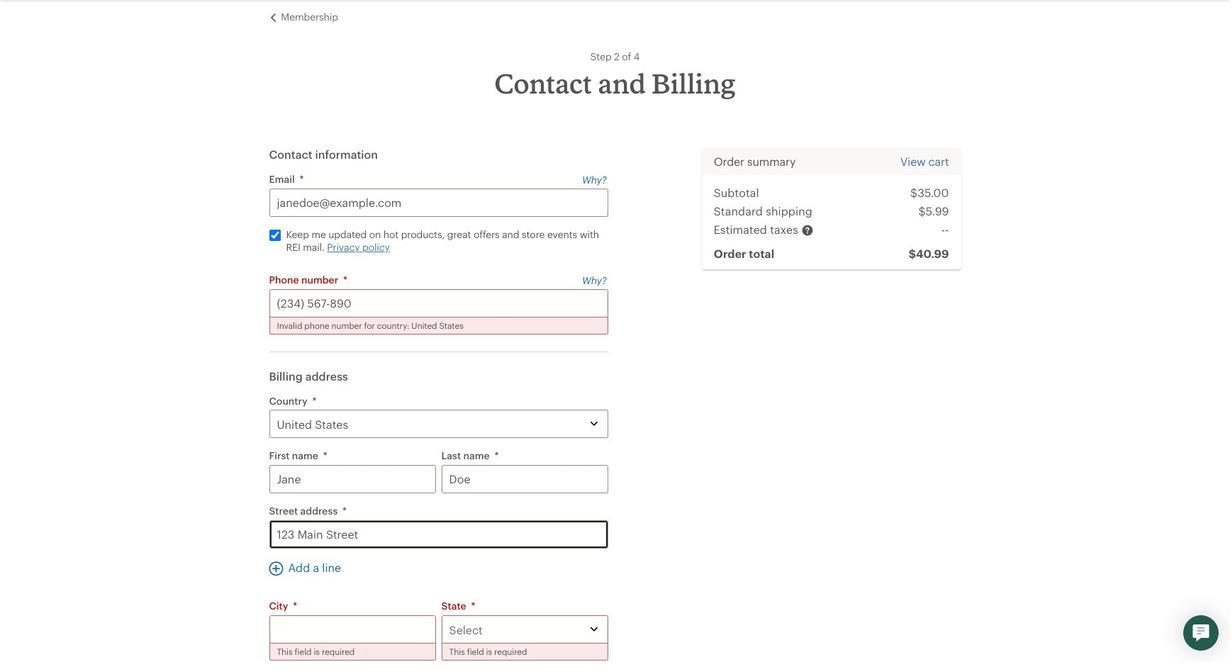 Task type: locate. For each thing, give the bounding box(es) containing it.
None checkbox
[[269, 229, 280, 241]]

Phone number telephone field
[[269, 289, 608, 317]]

Last name text field
[[441, 465, 608, 493]]

First name text field
[[269, 465, 436, 493]]

live chat image
[[1193, 625, 1210, 642]]

Street address text field
[[269, 520, 608, 548]]



Task type: vqa. For each thing, say whether or not it's contained in the screenshot.
street address text box
yes



Task type: describe. For each thing, give the bounding box(es) containing it.
rei add image
[[269, 561, 283, 575]]

order total element
[[880, 244, 949, 263]]

contact information: email address element
[[269, 173, 608, 262]]

rei left arrow image
[[269, 14, 277, 22]]

City text field
[[269, 615, 436, 643]]

none checkbox inside contact information: email address element
[[269, 229, 280, 241]]

Email email field
[[269, 188, 608, 217]]



